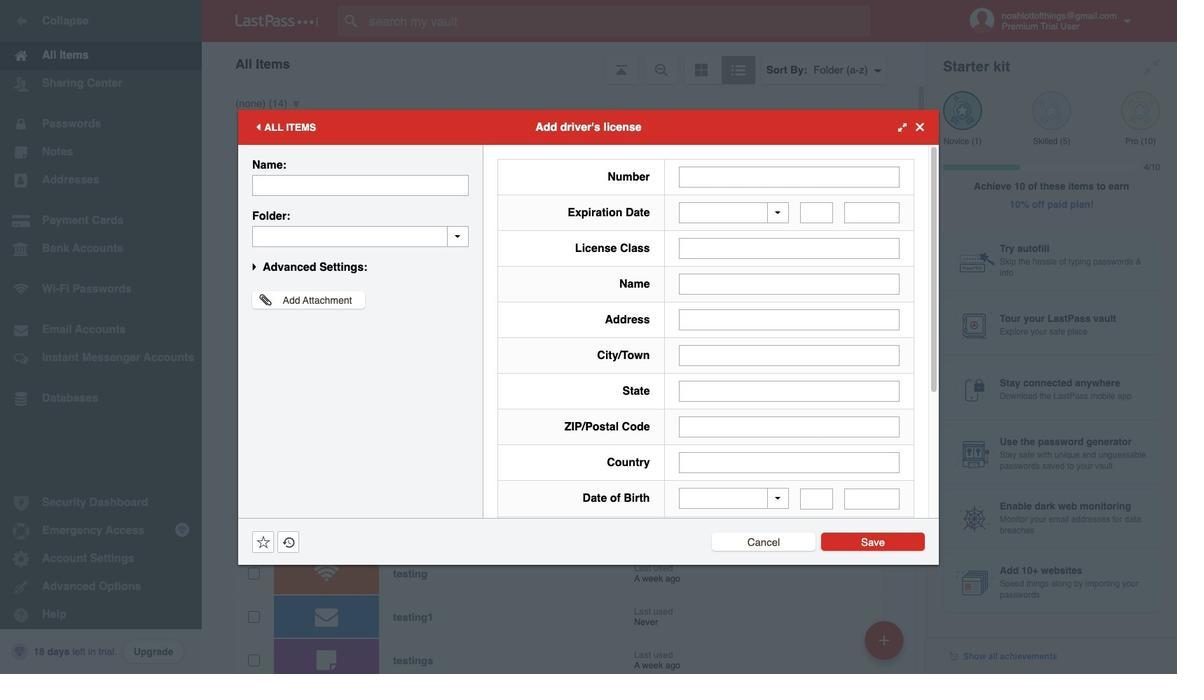 Task type: locate. For each thing, give the bounding box(es) containing it.
None text field
[[800, 203, 833, 224], [844, 203, 900, 224], [679, 274, 900, 295], [679, 310, 900, 331], [679, 345, 900, 366], [679, 453, 900, 474], [844, 489, 900, 510], [800, 203, 833, 224], [844, 203, 900, 224], [679, 274, 900, 295], [679, 310, 900, 331], [679, 345, 900, 366], [679, 453, 900, 474], [844, 489, 900, 510]]

search my vault text field
[[338, 6, 898, 36]]

dialog
[[238, 110, 939, 675]]

None text field
[[679, 166, 900, 187], [252, 175, 469, 196], [252, 226, 469, 247], [679, 238, 900, 259], [679, 381, 900, 402], [679, 417, 900, 438], [800, 489, 833, 510], [679, 166, 900, 187], [252, 175, 469, 196], [252, 226, 469, 247], [679, 238, 900, 259], [679, 381, 900, 402], [679, 417, 900, 438], [800, 489, 833, 510]]

new item navigation
[[860, 617, 912, 675]]



Task type: describe. For each thing, give the bounding box(es) containing it.
lastpass image
[[235, 15, 318, 27]]

Search search field
[[338, 6, 898, 36]]

new item image
[[879, 636, 889, 646]]

vault options navigation
[[202, 42, 926, 84]]

main navigation navigation
[[0, 0, 202, 675]]



